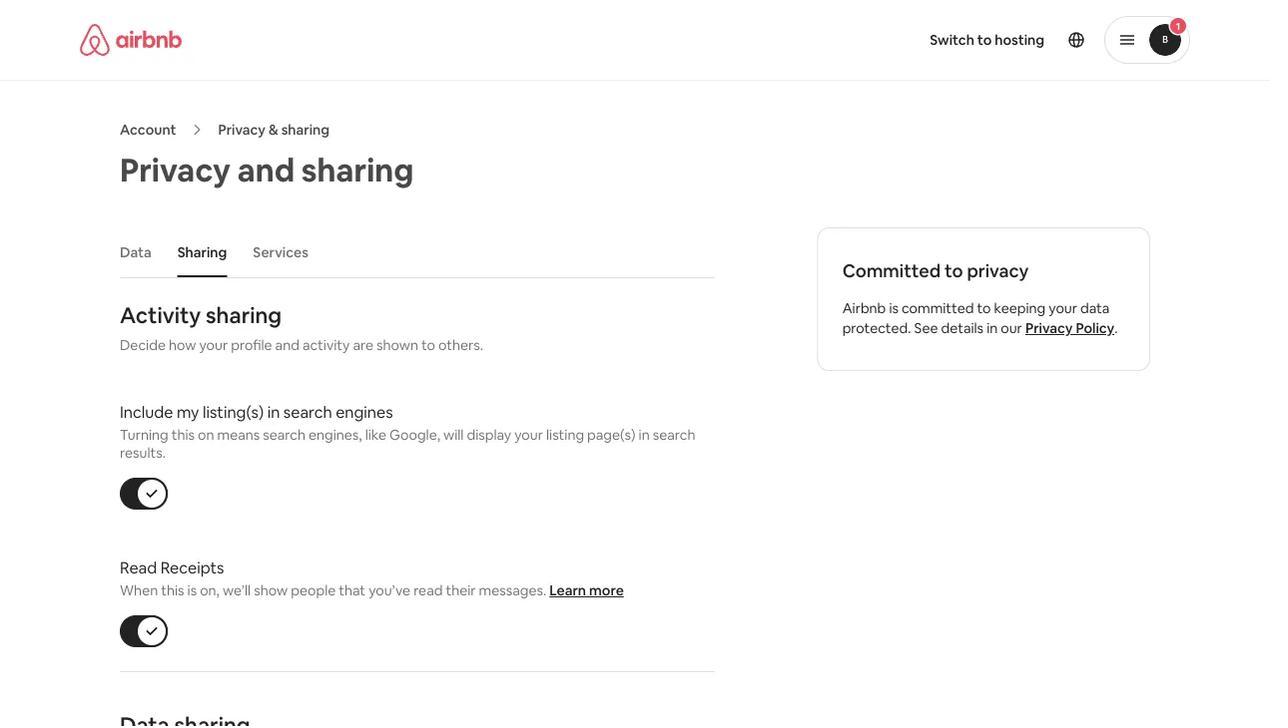 Task type: locate. For each thing, give the bounding box(es) containing it.
1 button
[[1104, 16, 1190, 64]]

sharing inside activity sharing decide how your profile and activity are shown to others.
[[206, 301, 282, 329]]

listing
[[546, 426, 584, 444]]

keeping
[[994, 300, 1046, 318]]

0 horizontal spatial in
[[267, 402, 280, 422]]

this left on
[[171, 426, 195, 444]]

0 vertical spatial privacy
[[218, 121, 266, 139]]

services button
[[243, 234, 318, 272]]

privacy
[[218, 121, 266, 139], [120, 149, 231, 191], [1025, 320, 1073, 338]]

sharing
[[177, 244, 227, 262]]

data button
[[110, 234, 161, 272]]

0 vertical spatial this
[[171, 426, 195, 444]]

switch to hosting link
[[918, 19, 1056, 61]]

1 horizontal spatial in
[[639, 426, 650, 444]]

decide
[[120, 336, 166, 354]]

to inside airbnb is committed to keeping your data protected. see details in our
[[977, 300, 991, 318]]

to
[[977, 31, 992, 49], [945, 260, 963, 283], [977, 300, 991, 318], [421, 336, 435, 354]]

in left our at the right top of the page
[[987, 320, 998, 338]]

tab list
[[110, 228, 714, 278]]

privacy and sharing
[[120, 149, 414, 191]]

to up the details
[[977, 300, 991, 318]]

on
[[198, 426, 214, 444]]

0 vertical spatial your
[[1049, 300, 1077, 318]]

2 vertical spatial your
[[514, 426, 543, 444]]

1 vertical spatial privacy
[[120, 149, 231, 191]]

privacy policy link
[[1025, 320, 1114, 338]]

2 horizontal spatial your
[[1049, 300, 1077, 318]]

switch to hosting
[[930, 31, 1044, 49]]

this
[[171, 426, 195, 444], [161, 582, 184, 600]]

your inside activity sharing decide how your profile and activity are shown to others.
[[199, 336, 228, 354]]

will
[[443, 426, 464, 444]]

privacy left &
[[218, 121, 266, 139]]

your up privacy policy link in the right top of the page
[[1049, 300, 1077, 318]]

0 vertical spatial in
[[987, 320, 998, 338]]

0 vertical spatial and
[[237, 149, 295, 191]]

listing(s)
[[203, 402, 264, 422]]

committed to privacy
[[842, 260, 1029, 283]]

1 horizontal spatial your
[[514, 426, 543, 444]]

.
[[1114, 320, 1118, 338]]

include my listing(s) in search engines turning this on means search engines, like google, will display your listing page(s) in search results.
[[120, 402, 695, 462]]

privacy down account link
[[120, 149, 231, 191]]

your right how
[[199, 336, 228, 354]]

in
[[987, 320, 998, 338], [267, 402, 280, 422], [639, 426, 650, 444]]

profile
[[231, 336, 272, 354]]

1 vertical spatial this
[[161, 582, 184, 600]]

2 vertical spatial sharing
[[206, 301, 282, 329]]

sharing up profile
[[206, 301, 282, 329]]

privacy for privacy and sharing
[[120, 149, 231, 191]]

you've
[[369, 582, 410, 600]]

search up engines,
[[283, 402, 332, 422]]

privacy for privacy & sharing
[[218, 121, 266, 139]]

engines,
[[309, 426, 362, 444]]

this down receipts
[[161, 582, 184, 600]]

and
[[237, 149, 295, 191], [275, 336, 299, 354]]

0 vertical spatial is
[[889, 300, 899, 318]]

details
[[941, 320, 984, 338]]

1 vertical spatial is
[[187, 582, 197, 600]]

receipts
[[160, 558, 224, 578]]

search
[[283, 402, 332, 422], [263, 426, 306, 444], [653, 426, 695, 444]]

0 horizontal spatial is
[[187, 582, 197, 600]]

this inside include my listing(s) in search engines turning this on means search engines, like google, will display your listing page(s) in search results.
[[171, 426, 195, 444]]

switch
[[930, 31, 974, 49]]

sharing down privacy & sharing on the left top of the page
[[301, 149, 414, 191]]

1 vertical spatial sharing
[[301, 149, 414, 191]]

privacy
[[967, 260, 1029, 283]]

1 vertical spatial your
[[199, 336, 228, 354]]

engines
[[336, 402, 393, 422]]

0 horizontal spatial your
[[199, 336, 228, 354]]

and down &
[[237, 149, 295, 191]]

privacy & sharing
[[218, 121, 330, 139]]

1 vertical spatial and
[[275, 336, 299, 354]]

sharing
[[281, 121, 330, 139], [301, 149, 414, 191], [206, 301, 282, 329]]

in right listing(s) at the bottom left of page
[[267, 402, 280, 422]]

is inside read receipts when this is on, we'll show people that you've read their messages. learn more
[[187, 582, 197, 600]]

is up protected.
[[889, 300, 899, 318]]

to right shown
[[421, 336, 435, 354]]

are
[[353, 336, 373, 354]]

1
[[1176, 19, 1180, 32]]

shown
[[376, 336, 418, 354]]

read
[[120, 558, 157, 578]]

sharing right &
[[281, 121, 330, 139]]

data
[[1080, 300, 1109, 318]]

0 vertical spatial sharing
[[281, 121, 330, 139]]

2 horizontal spatial in
[[987, 320, 998, 338]]

1 horizontal spatial is
[[889, 300, 899, 318]]

privacy down the keeping
[[1025, 320, 1073, 338]]

your left the listing at the bottom left of page
[[514, 426, 543, 444]]

is left on, in the bottom left of the page
[[187, 582, 197, 600]]

and right profile
[[275, 336, 299, 354]]

committed
[[842, 260, 941, 283]]

1 vertical spatial in
[[267, 402, 280, 422]]

your
[[1049, 300, 1077, 318], [199, 336, 228, 354], [514, 426, 543, 444]]

to right switch
[[977, 31, 992, 49]]

tab list containing data
[[110, 228, 714, 278]]

is
[[889, 300, 899, 318], [187, 582, 197, 600]]

in right the page(s)
[[639, 426, 650, 444]]

in inside airbnb is committed to keeping your data protected. see details in our
[[987, 320, 998, 338]]

&
[[268, 121, 278, 139]]

display
[[467, 426, 511, 444]]



Task type: vqa. For each thing, say whether or not it's contained in the screenshot.
sharing in Activity sharing Decide how your profile and activity are shown to others.
yes



Task type: describe. For each thing, give the bounding box(es) containing it.
privacy policy .
[[1025, 320, 1118, 338]]

airbnb is committed to keeping your data protected. see details in our
[[842, 300, 1109, 338]]

is inside airbnb is committed to keeping your data protected. see details in our
[[889, 300, 899, 318]]

committed
[[902, 300, 974, 318]]

your inside include my listing(s) in search engines turning this on means search engines, like google, will display your listing page(s) in search results.
[[514, 426, 543, 444]]

read receipts when this is on, we'll show people that you've read their messages. learn more
[[120, 558, 624, 600]]

more
[[589, 582, 624, 600]]

learn
[[549, 582, 586, 600]]

people
[[291, 582, 336, 600]]

airbnb
[[842, 300, 886, 318]]

protected.
[[842, 320, 911, 338]]

services
[[253, 244, 308, 262]]

our
[[1001, 320, 1022, 338]]

to inside activity sharing decide how your profile and activity are shown to others.
[[421, 336, 435, 354]]

like
[[365, 426, 386, 444]]

profile element
[[659, 0, 1190, 80]]

my
[[177, 402, 199, 422]]

include
[[120, 402, 173, 422]]

activity
[[302, 336, 350, 354]]

how
[[169, 336, 196, 354]]

and inside activity sharing decide how your profile and activity are shown to others.
[[275, 336, 299, 354]]

account
[[120, 121, 176, 139]]

turning
[[120, 426, 168, 444]]

google,
[[389, 426, 440, 444]]

activity
[[120, 301, 201, 329]]

results.
[[120, 444, 166, 462]]

on,
[[200, 582, 220, 600]]

policy
[[1076, 320, 1114, 338]]

2 vertical spatial in
[[639, 426, 650, 444]]

page(s)
[[587, 426, 636, 444]]

search right the page(s)
[[653, 426, 695, 444]]

hosting
[[995, 31, 1044, 49]]

your inside airbnb is committed to keeping your data protected. see details in our
[[1049, 300, 1077, 318]]

search right means
[[263, 426, 306, 444]]

2 vertical spatial privacy
[[1025, 320, 1073, 338]]

read
[[413, 582, 443, 600]]

to up committed
[[945, 260, 963, 283]]

we'll
[[223, 582, 251, 600]]

this inside read receipts when this is on, we'll show people that you've read their messages. learn more
[[161, 582, 184, 600]]

sharing button
[[167, 234, 237, 272]]

that
[[339, 582, 365, 600]]

means
[[217, 426, 260, 444]]

data
[[120, 244, 151, 262]]

see
[[914, 320, 938, 338]]

their
[[446, 582, 476, 600]]

learn more link
[[549, 582, 624, 600]]

sharing for privacy & sharing
[[281, 121, 330, 139]]

messages.
[[479, 582, 546, 600]]

to inside "switch to hosting" link
[[977, 31, 992, 49]]

sharing for privacy and sharing
[[301, 149, 414, 191]]

show
[[254, 582, 288, 600]]

activity sharing decide how your profile and activity are shown to others.
[[120, 301, 483, 354]]

account link
[[120, 121, 176, 139]]

when
[[120, 582, 158, 600]]

others.
[[438, 336, 483, 354]]



